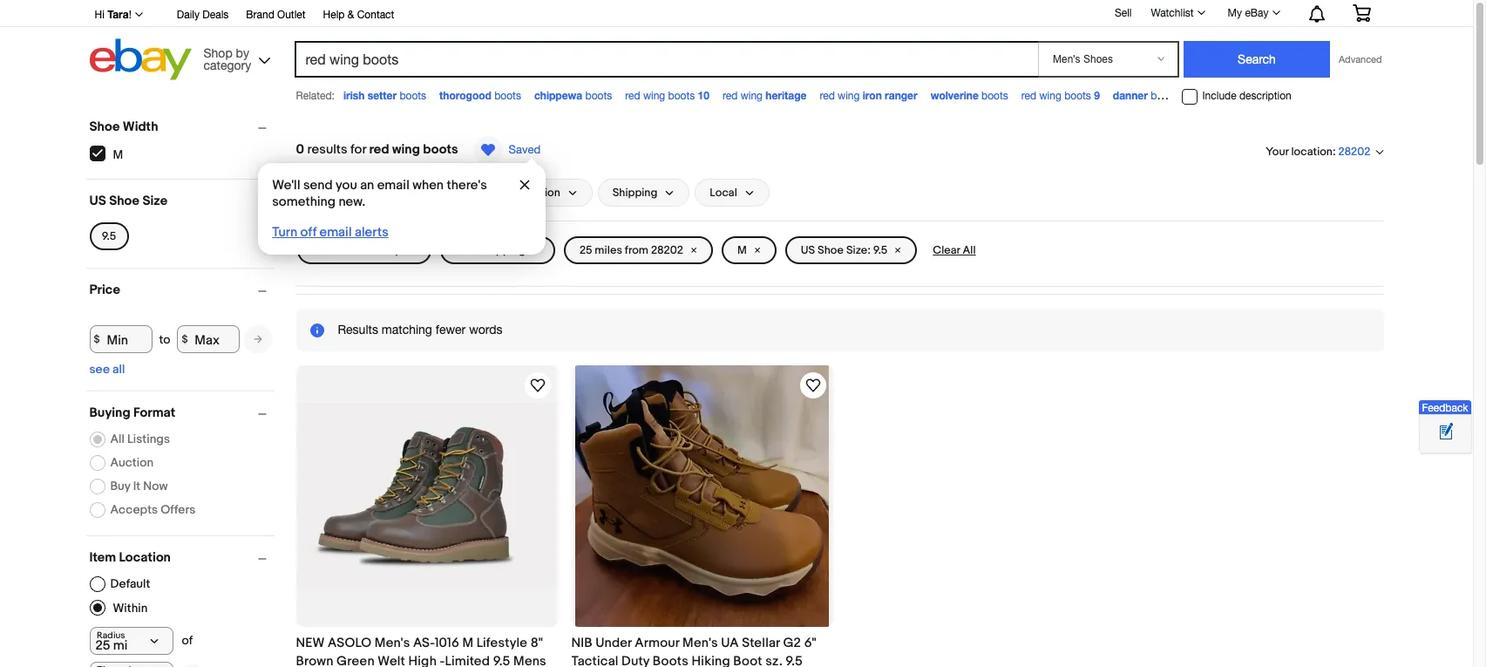 Task type: describe. For each thing, give the bounding box(es) containing it.
my ebay link
[[1219, 3, 1289, 24]]

new asolo men's as-1016 m  lifestyle 8" brown green welt high -limited 9.5 mens link
[[296, 634, 558, 667]]

when
[[413, 177, 444, 194]]

your location : 28202
[[1266, 144, 1371, 159]]

alert containing we'll send you an email when there's something new.
[[272, 177, 504, 241]]

wing for red wing iron ranger
[[838, 90, 860, 102]]

hiking
[[692, 653, 731, 667]]

watch nib under armour men's ua stellar g2 6" tactical duty boots hiking boot sz. 9.5 image
[[803, 375, 824, 396]]

chippewa
[[535, 89, 583, 102]]

boots inside wolverine boots
[[982, 90, 1009, 102]]

new asolo men's as-1016 m  lifestyle 8" brown green welt high -limited 9.5 mens heading
[[296, 635, 547, 667]]

stellar
[[742, 635, 780, 651]]

0 horizontal spatial email
[[320, 224, 352, 241]]

help
[[323, 9, 345, 21]]

:
[[1333, 144, 1337, 158]]

include description
[[1203, 90, 1292, 102]]

shoe for us shoe size
[[109, 193, 140, 209]]

accepts
[[110, 502, 158, 517]]

free shipping link
[[441, 236, 555, 264]]

format
[[133, 405, 175, 421]]

main content containing 0
[[258, 111, 1391, 667]]

nib
[[572, 635, 593, 651]]

saved button
[[469, 135, 546, 165]]

free for free local pickup
[[313, 243, 335, 257]]

free local pickup link
[[297, 236, 432, 264]]

9.5 right size:
[[874, 243, 888, 257]]

all listings
[[110, 432, 170, 447]]

of
[[182, 633, 193, 648]]

brown
[[296, 653, 334, 667]]

under
[[596, 635, 632, 651]]

brand outlet link
[[246, 6, 306, 25]]

location
[[1292, 144, 1333, 158]]

boots inside red wing boots 10
[[669, 90, 695, 102]]

as-
[[413, 635, 435, 651]]

!
[[129, 9, 131, 21]]

clear
[[933, 243, 961, 257]]

28202 for your location : 28202
[[1339, 145, 1371, 159]]

include
[[1203, 90, 1237, 102]]

shoe width
[[89, 119, 158, 135]]

boots inside the chippewa boots
[[586, 90, 612, 102]]

high
[[409, 653, 437, 667]]

free local pickup
[[313, 243, 402, 257]]

watchlist
[[1152, 7, 1194, 19]]

$ for minimum value in $ text box
[[94, 333, 100, 346]]

men's inside new asolo men's as-1016 m  lifestyle 8" brown green welt high -limited 9.5 mens
[[375, 635, 410, 651]]

new
[[296, 635, 325, 651]]

boots inside thorogood boots
[[495, 90, 521, 102]]

new asolo men's as-1016 m  lifestyle 8" brown green welt high -limited 9.5 mens image
[[296, 403, 558, 590]]

danner
[[1114, 89, 1148, 102]]

25
[[580, 243, 593, 257]]

boot
[[734, 653, 763, 667]]

1 horizontal spatial buy
[[420, 186, 438, 200]]

red wing boots 10
[[626, 89, 710, 102]]

clear all link
[[926, 236, 983, 264]]

hi
[[95, 9, 105, 21]]

all for all
[[311, 186, 324, 200]]

chippewa boots
[[535, 89, 612, 102]]

0 vertical spatial it
[[441, 186, 448, 200]]

ranger
[[885, 89, 918, 102]]

we'll send you an email when there's something new.
[[272, 177, 487, 210]]

advanced link
[[1331, 42, 1383, 77]]

shop by category
[[204, 46, 251, 72]]

turn off email alerts
[[272, 224, 389, 241]]

new.
[[339, 194, 366, 210]]

red for red wing boots
[[1191, 90, 1206, 102]]

Minimum Value in $ text field
[[89, 325, 152, 353]]

men's inside nib under armour men's ua stellar g2 6" tactical duty boots hiking boot sz. 9.5
[[683, 635, 718, 651]]

0 horizontal spatial m
[[113, 147, 123, 162]]

shop by category button
[[196, 39, 274, 76]]

boots inside irish setter boots
[[400, 90, 427, 102]]

red for red wing heritage
[[723, 90, 738, 102]]

sz.
[[766, 653, 783, 667]]

daily
[[177, 9, 200, 21]]

0
[[296, 141, 304, 158]]

sell
[[1115, 7, 1132, 19]]

welt
[[378, 653, 405, 667]]

red for red wing boots 10
[[626, 90, 641, 102]]

1 horizontal spatial auction
[[352, 186, 392, 200]]

your shopping cart image
[[1352, 4, 1372, 22]]

wing for red wing heritage
[[741, 90, 763, 102]]

buy it now link
[[409, 182, 484, 203]]

1 vertical spatial now
[[143, 479, 168, 494]]

0 horizontal spatial buy it now
[[110, 479, 168, 494]]

9.5 inside nib under armour men's ua stellar g2 6" tactical duty boots hiking boot sz. 9.5
[[786, 653, 803, 667]]

shoe width button
[[89, 119, 274, 135]]

shop by category banner
[[85, 0, 1384, 85]]

daily deals link
[[177, 6, 229, 25]]

hi tara !
[[95, 8, 131, 21]]

mens
[[514, 653, 547, 667]]

from
[[625, 243, 649, 257]]

see
[[89, 362, 110, 377]]

condition button
[[495, 179, 593, 207]]

0 horizontal spatial m link
[[89, 146, 124, 162]]

m inside new asolo men's as-1016 m  lifestyle 8" brown green welt high -limited 9.5 mens
[[463, 635, 474, 651]]

by
[[236, 46, 249, 60]]

asolo
[[328, 635, 372, 651]]

see all
[[89, 362, 125, 377]]

1 horizontal spatial buy it now
[[420, 186, 473, 200]]

tara
[[107, 8, 129, 21]]

see all button
[[89, 362, 125, 377]]

turn off email alerts button
[[272, 224, 389, 241]]

account navigation
[[85, 0, 1384, 27]]

send
[[303, 177, 333, 194]]

$ for maximum value in $ text box
[[182, 333, 188, 346]]

1 vertical spatial auction
[[110, 455, 154, 470]]

you
[[336, 177, 357, 194]]

outlet
[[277, 9, 306, 21]]

9
[[1095, 89, 1100, 102]]

results matching fewer words
[[338, 323, 503, 337]]

all inside clear all link
[[963, 243, 976, 257]]

accepts offers
[[110, 502, 196, 517]]

nib under armour men's ua stellar g2 6" tactical duty boots hiking boot sz. 9.5 image
[[576, 365, 829, 627]]

1 horizontal spatial now
[[450, 186, 473, 200]]

25 miles from 28202
[[580, 243, 684, 257]]

help & contact
[[323, 9, 394, 21]]

wolverine
[[931, 89, 979, 102]]

wing up when at top
[[393, 141, 420, 158]]

description
[[1240, 90, 1292, 102]]

shoe for us shoe size: 9.5
[[818, 243, 844, 257]]



Task type: locate. For each thing, give the bounding box(es) containing it.
shoe left size
[[109, 193, 140, 209]]

1 vertical spatial local
[[338, 243, 365, 257]]

0 horizontal spatial now
[[143, 479, 168, 494]]

$ up see on the bottom left
[[94, 333, 100, 346]]

all
[[311, 186, 324, 200], [963, 243, 976, 257], [110, 432, 125, 447]]

0 vertical spatial 28202
[[1339, 145, 1371, 159]]

0 vertical spatial now
[[450, 186, 473, 200]]

None submit
[[1184, 41, 1331, 78]]

All selected text field
[[311, 185, 324, 201]]

email
[[377, 177, 410, 194], [320, 224, 352, 241]]

red wing boots
[[1191, 90, 1264, 102]]

all for all listings
[[110, 432, 125, 447]]

m down shoe width
[[113, 147, 123, 162]]

Maximum Value in $ text field
[[177, 325, 240, 353]]

1 vertical spatial it
[[133, 479, 141, 494]]

we'll
[[272, 177, 301, 194]]

results
[[307, 141, 348, 158]]

0 vertical spatial email
[[377, 177, 410, 194]]

red for red wing iron ranger
[[820, 90, 835, 102]]

0 vertical spatial buy
[[420, 186, 438, 200]]

alert
[[272, 177, 504, 241]]

9.5 inside new asolo men's as-1016 m  lifestyle 8" brown green welt high -limited 9.5 mens
[[493, 653, 511, 667]]

wing inside red wing boots 9
[[1040, 90, 1062, 102]]

all left you
[[311, 186, 324, 200]]

condition
[[510, 186, 561, 200]]

shop
[[204, 46, 233, 60]]

red right 10
[[723, 90, 738, 102]]

feedback
[[1423, 402, 1469, 414]]

1 horizontal spatial local
[[710, 186, 738, 200]]

0 vertical spatial local
[[710, 186, 738, 200]]

item location
[[89, 549, 171, 566]]

1 vertical spatial all
[[963, 243, 976, 257]]

red right wolverine boots
[[1022, 90, 1037, 102]]

buy left the there's
[[420, 186, 438, 200]]

an
[[360, 177, 374, 194]]

price
[[89, 282, 120, 298]]

local right "shipping" dropdown button
[[710, 186, 738, 200]]

item location button
[[89, 549, 274, 566]]

free down turn off email alerts
[[313, 243, 335, 257]]

deals
[[203, 9, 229, 21]]

miles
[[595, 243, 623, 257]]

0 vertical spatial us
[[89, 193, 106, 209]]

all down buying
[[110, 432, 125, 447]]

0 vertical spatial m link
[[89, 146, 124, 162]]

1 horizontal spatial us
[[801, 243, 816, 257]]

red wing iron ranger
[[820, 89, 918, 102]]

free shipping
[[457, 243, 526, 257]]

0 horizontal spatial all
[[110, 432, 125, 447]]

within
[[113, 600, 148, 615]]

1 horizontal spatial it
[[441, 186, 448, 200]]

1 horizontal spatial $
[[182, 333, 188, 346]]

1 vertical spatial us
[[801, 243, 816, 257]]

size:
[[847, 243, 871, 257]]

1 vertical spatial m
[[738, 243, 747, 257]]

iron
[[863, 89, 882, 102]]

28202 for 25 miles from 28202
[[651, 243, 684, 257]]

related:
[[296, 90, 335, 102]]

1 horizontal spatial m
[[463, 635, 474, 651]]

shipping
[[482, 243, 526, 257]]

wing for red wing boots 10
[[644, 90, 666, 102]]

it right auction link
[[441, 186, 448, 200]]

none submit inside shop by category banner
[[1184, 41, 1331, 78]]

0 horizontal spatial free
[[313, 243, 335, 257]]

red inside red wing iron ranger
[[820, 90, 835, 102]]

new asolo men's as-1016 m  lifestyle 8" brown green welt high -limited 9.5 mens
[[296, 635, 547, 667]]

us for us shoe size: 9.5
[[801, 243, 816, 257]]

0 vertical spatial buy it now
[[420, 186, 473, 200]]

local down alerts
[[338, 243, 365, 257]]

wing
[[644, 90, 666, 102], [741, 90, 763, 102], [838, 90, 860, 102], [1040, 90, 1062, 102], [1209, 90, 1231, 102], [393, 141, 420, 158]]

0 horizontal spatial $
[[94, 333, 100, 346]]

free inside 'link'
[[457, 243, 479, 257]]

Search for anything text field
[[297, 43, 1035, 76]]

all link
[[300, 182, 335, 203]]

it up accepts
[[133, 479, 141, 494]]

matching
[[382, 323, 432, 337]]

heritage
[[766, 89, 807, 102]]

m link down local dropdown button
[[722, 236, 777, 264]]

1 horizontal spatial free
[[457, 243, 479, 257]]

location
[[119, 549, 171, 566]]

1 vertical spatial email
[[320, 224, 352, 241]]

$
[[94, 333, 100, 346], [182, 333, 188, 346]]

item
[[89, 549, 116, 566]]

now up accepts offers
[[143, 479, 168, 494]]

2 free from the left
[[457, 243, 479, 257]]

contact
[[357, 9, 394, 21]]

buying format
[[89, 405, 175, 421]]

results
[[338, 323, 378, 337]]

setter
[[368, 89, 397, 102]]

local inside dropdown button
[[710, 186, 738, 200]]

words
[[469, 323, 503, 337]]

2 men's from the left
[[683, 635, 718, 651]]

now right when at top
[[450, 186, 473, 200]]

clear all
[[933, 243, 976, 257]]

us for us shoe size
[[89, 193, 106, 209]]

shoe left "width"
[[89, 119, 120, 135]]

wing for red wing boots 9
[[1040, 90, 1062, 102]]

us up 9.5 link
[[89, 193, 106, 209]]

0 horizontal spatial men's
[[375, 635, 410, 651]]

us left size:
[[801, 243, 816, 257]]

0 horizontal spatial it
[[133, 479, 141, 494]]

listings
[[127, 432, 170, 447]]

red down search for anything text box
[[626, 90, 641, 102]]

buy it now
[[420, 186, 473, 200], [110, 479, 168, 494]]

all
[[113, 362, 125, 377]]

wing inside red wing heritage
[[741, 90, 763, 102]]

m up limited
[[463, 635, 474, 651]]

0 horizontal spatial us
[[89, 193, 106, 209]]

email right an
[[377, 177, 410, 194]]

red right heritage
[[820, 90, 835, 102]]

2 vertical spatial m
[[463, 635, 474, 651]]

1 horizontal spatial m link
[[722, 236, 777, 264]]

6"
[[805, 635, 817, 651]]

all inside all link
[[311, 186, 324, 200]]

9.5 down the us shoe size
[[102, 229, 116, 243]]

shipping
[[613, 186, 658, 200]]

10
[[698, 89, 710, 102]]

men's up hiking
[[683, 635, 718, 651]]

wing left 'description'
[[1209, 90, 1231, 102]]

1 vertical spatial shoe
[[109, 193, 140, 209]]

wing for red wing boots
[[1209, 90, 1231, 102]]

red for red wing boots 9
[[1022, 90, 1037, 102]]

1 men's from the left
[[375, 635, 410, 651]]

&
[[348, 9, 354, 21]]

your
[[1266, 144, 1289, 158]]

boots
[[400, 90, 427, 102], [495, 90, 521, 102], [586, 90, 612, 102], [669, 90, 695, 102], [982, 90, 1009, 102], [1065, 90, 1092, 102], [1151, 90, 1178, 102], [1234, 90, 1261, 102], [423, 141, 458, 158]]

boots inside red wing boots 9
[[1065, 90, 1092, 102]]

free left shipping
[[457, 243, 479, 257]]

default
[[110, 576, 150, 591]]

free for free shipping
[[457, 243, 479, 257]]

m link down shoe width
[[89, 146, 124, 162]]

my ebay
[[1228, 7, 1269, 19]]

sell link
[[1107, 7, 1140, 19]]

1 horizontal spatial men's
[[683, 635, 718, 651]]

it
[[441, 186, 448, 200], [133, 479, 141, 494]]

m down local dropdown button
[[738, 243, 747, 257]]

0 vertical spatial auction
[[352, 186, 392, 200]]

buying format button
[[89, 405, 274, 421]]

wing inside red wing boots 10
[[644, 90, 666, 102]]

pickup
[[368, 243, 402, 257]]

email right off
[[320, 224, 352, 241]]

1 vertical spatial buy
[[110, 479, 130, 494]]

main content
[[258, 111, 1391, 667]]

us
[[89, 193, 106, 209], [801, 243, 816, 257]]

wing down search for anything text box
[[644, 90, 666, 102]]

9.5 down the g2
[[786, 653, 803, 667]]

help & contact link
[[323, 6, 394, 25]]

28202
[[1339, 145, 1371, 159], [651, 243, 684, 257]]

buy up accepts
[[110, 479, 130, 494]]

red right for
[[369, 141, 390, 158]]

us shoe size: 9.5 link
[[786, 236, 918, 264]]

nib under armour men's ua stellar g2 6" tactical duty boots hiking boot sz. 9.5
[[572, 635, 817, 667]]

red
[[626, 90, 641, 102], [723, 90, 738, 102], [820, 90, 835, 102], [1022, 90, 1037, 102], [1191, 90, 1206, 102], [369, 141, 390, 158]]

irish
[[344, 89, 365, 102]]

boots
[[653, 653, 689, 667]]

$ right to
[[182, 333, 188, 346]]

green
[[337, 653, 375, 667]]

nib under armour men's ua stellar g2 6" tactical duty boots hiking boot sz. 9.5 heading
[[572, 635, 817, 667]]

ebay
[[1246, 7, 1269, 19]]

for
[[351, 141, 366, 158]]

1 horizontal spatial all
[[311, 186, 324, 200]]

wing left heritage
[[741, 90, 763, 102]]

wing inside red wing iron ranger
[[838, 90, 860, 102]]

default link
[[89, 576, 150, 592]]

ua
[[721, 635, 739, 651]]

1 vertical spatial buy it now
[[110, 479, 168, 494]]

buy it now up accepts
[[110, 479, 168, 494]]

fewer
[[436, 323, 466, 337]]

None text field
[[89, 662, 173, 667]]

red wing heritage
[[723, 89, 807, 102]]

0 vertical spatial shoe
[[89, 119, 120, 135]]

28202 inside 'your location : 28202'
[[1339, 145, 1371, 159]]

0 horizontal spatial 28202
[[651, 243, 684, 257]]

red inside red wing heritage
[[723, 90, 738, 102]]

my
[[1228, 7, 1243, 19]]

daily deals
[[177, 9, 229, 21]]

0 vertical spatial all
[[311, 186, 324, 200]]

alerts
[[355, 224, 389, 241]]

2 horizontal spatial all
[[963, 243, 976, 257]]

2 horizontal spatial m
[[738, 243, 747, 257]]

28202 right :
[[1339, 145, 1371, 159]]

men's up welt
[[375, 635, 410, 651]]

1 free from the left
[[313, 243, 335, 257]]

2 vertical spatial shoe
[[818, 243, 844, 257]]

turn
[[272, 224, 298, 241]]

shoe left size:
[[818, 243, 844, 257]]

2 $ from the left
[[182, 333, 188, 346]]

9.5 down the lifestyle
[[493, 653, 511, 667]]

1 horizontal spatial 28202
[[1339, 145, 1371, 159]]

0 horizontal spatial auction
[[110, 455, 154, 470]]

red right danner boots
[[1191, 90, 1206, 102]]

1 horizontal spatial email
[[377, 177, 410, 194]]

0 horizontal spatial local
[[338, 243, 365, 257]]

g2
[[783, 635, 802, 651]]

width
[[123, 119, 158, 135]]

watch new asolo men's as-1016 m  lifestyle 8" brown green welt high -limited 9.5 mens image
[[527, 375, 548, 396]]

shipping button
[[598, 179, 690, 207]]

0 vertical spatial m
[[113, 147, 123, 162]]

buy it now up free shipping
[[420, 186, 473, 200]]

email inside we'll send you an email when there's something new.
[[377, 177, 410, 194]]

danner boots
[[1114, 89, 1178, 102]]

2 vertical spatial all
[[110, 432, 125, 447]]

1 vertical spatial 28202
[[651, 243, 684, 257]]

red inside red wing boots 10
[[626, 90, 641, 102]]

1 $ from the left
[[94, 333, 100, 346]]

price button
[[89, 282, 274, 298]]

wing left 9
[[1040, 90, 1062, 102]]

wing left iron
[[838, 90, 860, 102]]

boots inside danner boots
[[1151, 90, 1178, 102]]

red inside red wing boots 9
[[1022, 90, 1037, 102]]

8"
[[531, 635, 543, 651]]

1 vertical spatial m link
[[722, 236, 777, 264]]

results matching fewer words region
[[296, 309, 1384, 351]]

0 horizontal spatial buy
[[110, 479, 130, 494]]

now
[[450, 186, 473, 200], [143, 479, 168, 494]]

red wing boots 9
[[1022, 89, 1100, 102]]

28202 right from
[[651, 243, 684, 257]]

all right clear
[[963, 243, 976, 257]]



Task type: vqa. For each thing, say whether or not it's contained in the screenshot.
!
yes



